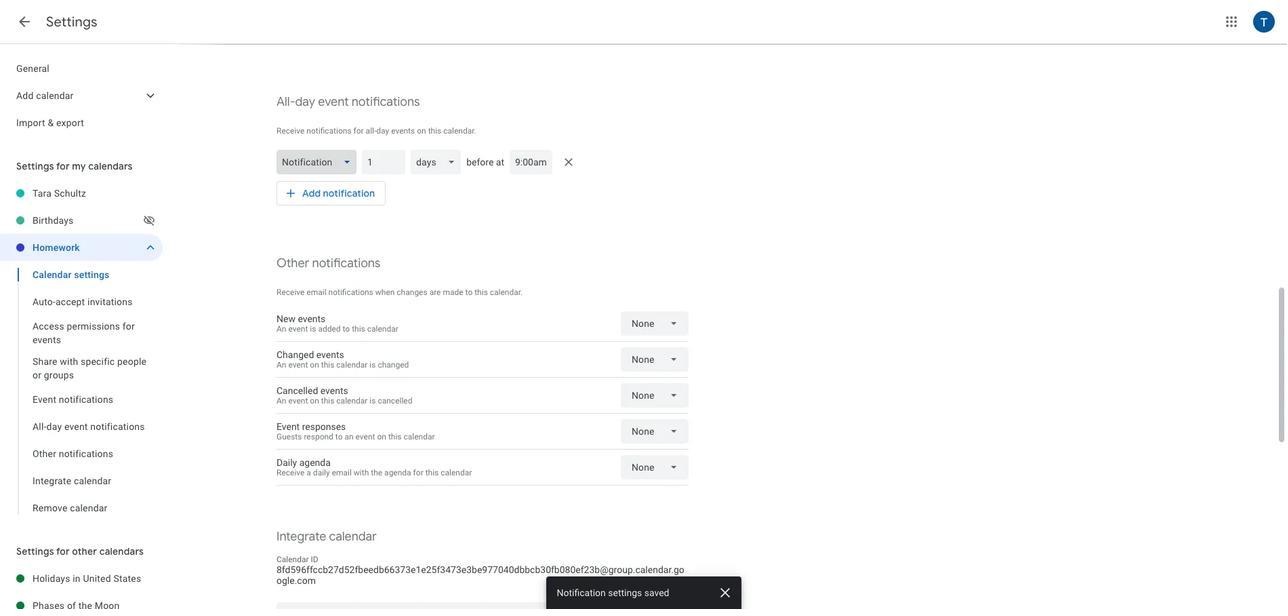 Task type: vqa. For each thing, say whether or not it's contained in the screenshot.
the bottom Other notifications
yes



Task type: describe. For each thing, give the bounding box(es) containing it.
calendar inside changed events an event on this calendar is changed
[[337, 360, 368, 370]]

holidays
[[33, 573, 70, 584]]

made
[[443, 288, 464, 297]]

auto-accept invitations
[[33, 296, 133, 307]]

with inside share with specific people or groups
[[60, 356, 78, 367]]

integrate inside settings for my calendars tree
[[33, 475, 71, 486]]

people
[[117, 356, 147, 367]]

other inside "group"
[[33, 448, 56, 459]]

my
[[72, 160, 86, 172]]

tara schultz tree item
[[0, 180, 163, 207]]

permissions
[[67, 321, 120, 332]]

this up the day before at 9am element
[[428, 126, 442, 136]]

event for event notifications
[[33, 394, 56, 405]]

share with specific people or groups
[[33, 356, 147, 380]]

1 horizontal spatial other
[[277, 256, 310, 271]]

holidays in united states link
[[33, 565, 163, 592]]

accept
[[56, 296, 85, 307]]

saved
[[645, 587, 670, 598]]

events inside access permissions for events
[[33, 334, 61, 345]]

changed
[[378, 360, 409, 370]]

at
[[496, 157, 505, 168]]

respond
[[304, 432, 334, 442]]

this right made
[[475, 288, 488, 297]]

for inside access permissions for events
[[123, 321, 135, 332]]

or
[[33, 370, 41, 380]]

group containing calendar settings
[[0, 261, 163, 522]]

notification settings saved
[[557, 587, 670, 598]]

all-day event notifications inside "group"
[[33, 421, 145, 432]]

add for add notification
[[302, 187, 321, 199]]

birthdays tree item
[[0, 207, 163, 234]]

id
[[311, 555, 319, 564]]

on inside event responses guests respond to an event on this calendar
[[377, 432, 387, 442]]

states
[[114, 573, 141, 584]]

settings for my calendars tree
[[0, 180, 163, 522]]

general
[[16, 63, 49, 74]]

to inside event responses guests respond to an event on this calendar
[[336, 432, 343, 442]]

added
[[318, 324, 341, 334]]

is for cancelled events
[[370, 396, 376, 406]]

an for changed events
[[277, 360, 287, 370]]

settings heading
[[46, 14, 98, 31]]

daily
[[313, 468, 330, 477]]

event inside event responses guests respond to an event on this calendar
[[356, 432, 375, 442]]

calendars for settings for my calendars
[[88, 160, 133, 172]]

specific
[[81, 356, 115, 367]]

event inside new events an event is added to this calendar
[[289, 324, 308, 334]]

before at
[[467, 157, 505, 168]]

settings for other calendars
[[16, 545, 144, 557]]

responses
[[302, 421, 346, 432]]

event responses guests respond to an event on this calendar
[[277, 421, 435, 442]]

calendar for calendar id 8fd596ffccb27d52fbeedb66373e1e25f3473e3be977040dbbcb30fb080ef23b@group.calendar.go ogle.com
[[277, 555, 309, 564]]

on inside cancelled events an event on this calendar is cancelled
[[310, 396, 319, 406]]

the
[[371, 468, 383, 477]]

when
[[376, 288, 395, 297]]

add calendar
[[16, 90, 74, 101]]

for left my
[[56, 160, 70, 172]]

1 horizontal spatial integrate
[[277, 529, 326, 545]]

homework tree item
[[0, 234, 163, 261]]

event inside cancelled events an event on this calendar is cancelled
[[289, 396, 308, 406]]

0 vertical spatial all-
[[277, 94, 295, 110]]

calendar inside event responses guests respond to an event on this calendar
[[404, 432, 435, 442]]

are
[[430, 288, 441, 297]]

daily agenda receive a daily email with the agenda for this calendar
[[277, 457, 472, 477]]

changed
[[277, 349, 314, 360]]

integrate calendar inside "group"
[[33, 475, 111, 486]]

cancelled
[[378, 396, 413, 406]]

holidays in united states tree item
[[0, 565, 163, 592]]

for left the other
[[56, 545, 70, 557]]

1 vertical spatial calendar.
[[490, 288, 523, 297]]

in
[[73, 573, 81, 584]]

notification
[[557, 587, 606, 598]]

add for add calendar
[[16, 90, 34, 101]]

the day before at 9am element
[[277, 147, 689, 177]]

0 vertical spatial to
[[466, 288, 473, 297]]

event up "receive notifications for all-day events on this calendar."
[[318, 94, 349, 110]]

1 horizontal spatial agenda
[[385, 468, 411, 477]]

calendars for settings for other calendars
[[99, 545, 144, 557]]

cancelled
[[277, 385, 318, 396]]

receive for all-
[[277, 126, 305, 136]]

schultz
[[54, 188, 86, 199]]

this inside event responses guests respond to an event on this calendar
[[389, 432, 402, 442]]

auto-
[[33, 296, 56, 307]]

new
[[277, 313, 296, 324]]

other
[[72, 545, 97, 557]]

&
[[48, 117, 54, 128]]

remove calendar
[[33, 503, 107, 513]]

settings for settings
[[46, 14, 98, 31]]

calendar id 8fd596ffccb27d52fbeedb66373e1e25f3473e3be977040dbbcb30fb080ef23b@group.calendar.go ogle.com
[[277, 555, 685, 586]]

add notification
[[302, 187, 375, 199]]

notification
[[323, 187, 375, 199]]

0 vertical spatial email
[[307, 288, 327, 297]]



Task type: locate. For each thing, give the bounding box(es) containing it.
events inside cancelled events an event on this calendar is cancelled
[[321, 385, 348, 396]]

calendar
[[36, 90, 74, 101], [367, 324, 399, 334], [337, 360, 368, 370], [337, 396, 368, 406], [404, 432, 435, 442], [441, 468, 472, 477], [74, 475, 111, 486], [70, 503, 107, 513], [329, 529, 377, 545]]

this inside cancelled events an event on this calendar is cancelled
[[321, 396, 335, 406]]

add left notification
[[302, 187, 321, 199]]

tara schultz
[[33, 188, 86, 199]]

event inside "group"
[[33, 394, 56, 405]]

0 vertical spatial settings
[[74, 269, 109, 280]]

1 horizontal spatial other notifications
[[277, 256, 381, 271]]

0 horizontal spatial all-day event notifications
[[33, 421, 145, 432]]

settings for other calendars tree
[[0, 565, 163, 609]]

2 vertical spatial is
[[370, 396, 376, 406]]

event inside changed events an event on this calendar is changed
[[289, 360, 308, 370]]

calendar inside daily agenda receive a daily email with the agenda for this calendar
[[441, 468, 472, 477]]

events right new
[[298, 313, 326, 324]]

0 horizontal spatial other
[[33, 448, 56, 459]]

a
[[307, 468, 311, 477]]

0 horizontal spatial settings
[[74, 269, 109, 280]]

notifications
[[352, 94, 420, 110], [307, 126, 352, 136], [312, 256, 381, 271], [329, 288, 374, 297], [59, 394, 113, 405], [90, 421, 145, 432], [59, 448, 113, 459]]

all-
[[366, 126, 377, 136]]

agenda right the
[[385, 468, 411, 477]]

event
[[318, 94, 349, 110], [289, 324, 308, 334], [289, 360, 308, 370], [289, 396, 308, 406], [64, 421, 88, 432], [356, 432, 375, 442]]

email
[[307, 288, 327, 297], [332, 468, 352, 477]]

1 horizontal spatial integrate calendar
[[277, 529, 377, 545]]

1 vertical spatial integrate calendar
[[277, 529, 377, 545]]

0 horizontal spatial integrate calendar
[[33, 475, 111, 486]]

email up new events an event is added to this calendar
[[307, 288, 327, 297]]

guests
[[277, 432, 302, 442]]

email right daily
[[332, 468, 352, 477]]

homework link
[[33, 234, 138, 261]]

calendar. right made
[[490, 288, 523, 297]]

calendar.
[[444, 126, 477, 136], [490, 288, 523, 297]]

events inside changed events an event on this calendar is changed
[[317, 349, 344, 360]]

1 vertical spatial other notifications
[[33, 448, 113, 459]]

events right all- at the top
[[391, 126, 415, 136]]

add notification image
[[277, 16, 386, 48]]

changes
[[397, 288, 428, 297]]

import & export
[[16, 117, 84, 128]]

integrate calendar up id
[[277, 529, 377, 545]]

calendars
[[88, 160, 133, 172], [99, 545, 144, 557]]

go back image
[[16, 14, 33, 30]]

calendar inside cancelled events an event on this calendar is cancelled
[[337, 396, 368, 406]]

1 vertical spatial settings
[[16, 160, 54, 172]]

email inside daily agenda receive a daily email with the agenda for this calendar
[[332, 468, 352, 477]]

with up groups
[[60, 356, 78, 367]]

add
[[16, 90, 34, 101], [302, 187, 321, 199]]

other up new
[[277, 256, 310, 271]]

0 vertical spatial is
[[310, 324, 316, 334]]

settings
[[46, 14, 98, 31], [16, 160, 54, 172], [16, 545, 54, 557]]

2 horizontal spatial day
[[377, 126, 389, 136]]

birthdays link
[[33, 207, 141, 234]]

this right the
[[426, 468, 439, 477]]

for
[[354, 126, 364, 136], [56, 160, 70, 172], [123, 321, 135, 332], [413, 468, 424, 477], [56, 545, 70, 557]]

an for new events
[[277, 324, 287, 334]]

1 vertical spatial add
[[302, 187, 321, 199]]

1 vertical spatial settings
[[609, 587, 642, 598]]

groups
[[44, 370, 74, 380]]

0 vertical spatial other
[[277, 256, 310, 271]]

1 horizontal spatial calendar
[[277, 555, 309, 564]]

events for cancelled events
[[321, 385, 348, 396]]

is inside cancelled events an event on this calendar is cancelled
[[370, 396, 376, 406]]

to right made
[[466, 288, 473, 297]]

other
[[277, 256, 310, 271], [33, 448, 56, 459]]

is left cancelled
[[370, 396, 376, 406]]

settings for calendar
[[74, 269, 109, 280]]

other notifications down event notifications
[[33, 448, 113, 459]]

1 vertical spatial with
[[354, 468, 369, 477]]

tree containing general
[[0, 55, 163, 136]]

2 vertical spatial settings
[[16, 545, 54, 557]]

2 receive from the top
[[277, 288, 305, 297]]

all-
[[277, 94, 295, 110], [33, 421, 47, 432]]

birthdays
[[33, 215, 74, 226]]

event inside event responses guests respond to an event on this calendar
[[277, 421, 300, 432]]

integrate calendar
[[33, 475, 111, 486], [277, 529, 377, 545]]

an up changed at the bottom
[[277, 324, 287, 334]]

0 vertical spatial receive
[[277, 126, 305, 136]]

1 vertical spatial other
[[33, 448, 56, 459]]

calendar settings
[[33, 269, 109, 280]]

for inside daily agenda receive a daily email with the agenda for this calendar
[[413, 468, 424, 477]]

0 vertical spatial calendar
[[33, 269, 72, 280]]

agenda down "respond"
[[300, 457, 331, 468]]

to inside new events an event is added to this calendar
[[343, 324, 350, 334]]

events inside new events an event is added to this calendar
[[298, 313, 326, 324]]

calendars up states
[[99, 545, 144, 557]]

1 receive from the top
[[277, 126, 305, 136]]

1 horizontal spatial all-day event notifications
[[277, 94, 420, 110]]

on inside changed events an event on this calendar is changed
[[310, 360, 319, 370]]

2 an from the top
[[277, 360, 287, 370]]

1 vertical spatial calendars
[[99, 545, 144, 557]]

1 horizontal spatial day
[[295, 94, 315, 110]]

is for changed events
[[370, 360, 376, 370]]

tara
[[33, 188, 52, 199]]

0 horizontal spatial add
[[16, 90, 34, 101]]

holidays in united states
[[33, 573, 141, 584]]

group
[[0, 261, 163, 522]]

this
[[428, 126, 442, 136], [475, 288, 488, 297], [352, 324, 365, 334], [321, 360, 335, 370], [321, 396, 335, 406], [389, 432, 402, 442], [426, 468, 439, 477]]

2 vertical spatial to
[[336, 432, 343, 442]]

phases of the moon tree item
[[0, 592, 163, 609]]

day inside settings for my calendars tree
[[47, 421, 62, 432]]

is
[[310, 324, 316, 334], [370, 360, 376, 370], [370, 396, 376, 406]]

1 vertical spatial integrate
[[277, 529, 326, 545]]

receive email notifications when changes are made to this calendar.
[[277, 288, 523, 297]]

event
[[33, 394, 56, 405], [277, 421, 300, 432]]

on right all- at the top
[[417, 126, 426, 136]]

agenda
[[300, 457, 331, 468], [385, 468, 411, 477]]

add up the import
[[16, 90, 34, 101]]

this right the added
[[352, 324, 365, 334]]

remove
[[33, 503, 67, 513]]

0 vertical spatial add
[[16, 90, 34, 101]]

day
[[295, 94, 315, 110], [377, 126, 389, 136], [47, 421, 62, 432]]

0 horizontal spatial event
[[33, 394, 56, 405]]

calendar up ogle.com
[[277, 555, 309, 564]]

settings right go back icon
[[46, 14, 98, 31]]

daily
[[277, 457, 297, 468]]

other notifications inside "group"
[[33, 448, 113, 459]]

None field
[[277, 150, 362, 174], [411, 150, 467, 174], [621, 311, 689, 336], [621, 347, 689, 372], [621, 383, 689, 408], [621, 419, 689, 444], [621, 455, 689, 479], [277, 150, 362, 174], [411, 150, 467, 174], [621, 311, 689, 336], [621, 347, 689, 372], [621, 383, 689, 408], [621, 419, 689, 444], [621, 455, 689, 479]]

event up changed at the bottom
[[289, 324, 308, 334]]

0 vertical spatial an
[[277, 324, 287, 334]]

tree
[[0, 55, 163, 136]]

an inside new events an event is added to this calendar
[[277, 324, 287, 334]]

1 vertical spatial all-
[[33, 421, 47, 432]]

an up cancelled
[[277, 360, 287, 370]]

2 vertical spatial receive
[[277, 468, 305, 477]]

calendar
[[33, 269, 72, 280], [277, 555, 309, 564]]

0 vertical spatial settings
[[46, 14, 98, 31]]

1 vertical spatial day
[[377, 126, 389, 136]]

export
[[56, 117, 84, 128]]

all-day event notifications
[[277, 94, 420, 110], [33, 421, 145, 432]]

ogle.com
[[277, 575, 316, 586]]

0 vertical spatial with
[[60, 356, 78, 367]]

receive notifications for all-day events on this calendar.
[[277, 126, 477, 136]]

is inside changed events an event on this calendar is changed
[[370, 360, 376, 370]]

settings for settings for other calendars
[[16, 545, 54, 557]]

changed events an event on this calendar is changed
[[277, 349, 409, 370]]

0 vertical spatial day
[[295, 94, 315, 110]]

events
[[391, 126, 415, 136], [298, 313, 326, 324], [33, 334, 61, 345], [317, 349, 344, 360], [321, 385, 348, 396]]

events for new events
[[298, 313, 326, 324]]

is left the added
[[310, 324, 316, 334]]

1 an from the top
[[277, 324, 287, 334]]

integrate up id
[[277, 529, 326, 545]]

event for event responses guests respond to an event on this calendar
[[277, 421, 300, 432]]

0 vertical spatial other notifications
[[277, 256, 381, 271]]

3 an from the top
[[277, 396, 287, 406]]

0 horizontal spatial integrate
[[33, 475, 71, 486]]

event left "respond"
[[277, 421, 300, 432]]

other notifications up new events an event is added to this calendar
[[277, 256, 381, 271]]

this right changed at the bottom
[[321, 360, 335, 370]]

1 horizontal spatial with
[[354, 468, 369, 477]]

to right the added
[[343, 324, 350, 334]]

access permissions for events
[[33, 321, 135, 345]]

add inside button
[[302, 187, 321, 199]]

event inside "group"
[[64, 421, 88, 432]]

is left changed
[[370, 360, 376, 370]]

0 horizontal spatial all-
[[33, 421, 47, 432]]

1 horizontal spatial calendar.
[[490, 288, 523, 297]]

1 vertical spatial receive
[[277, 288, 305, 297]]

settings inside "group"
[[74, 269, 109, 280]]

other up remove
[[33, 448, 56, 459]]

Time of day text field
[[515, 155, 547, 169]]

for down invitations
[[123, 321, 135, 332]]

0 horizontal spatial other notifications
[[33, 448, 113, 459]]

this down cancelled
[[389, 432, 402, 442]]

invitations
[[88, 296, 133, 307]]

on up responses
[[310, 396, 319, 406]]

integrate up remove
[[33, 475, 71, 486]]

1 vertical spatial calendar
[[277, 555, 309, 564]]

settings for settings for my calendars
[[16, 160, 54, 172]]

0 horizontal spatial calendar.
[[444, 126, 477, 136]]

0 horizontal spatial email
[[307, 288, 327, 297]]

all-day event notifications up all- at the top
[[277, 94, 420, 110]]

all-day event notifications down event notifications
[[33, 421, 145, 432]]

1 horizontal spatial all-
[[277, 94, 295, 110]]

import
[[16, 117, 45, 128]]

calendar inside calendar id 8fd596ffccb27d52fbeedb66373e1e25f3473e3be977040dbbcb30fb080ef23b@group.calendar.go ogle.com
[[277, 555, 309, 564]]

integrate
[[33, 475, 71, 486], [277, 529, 326, 545]]

events down changed events an event on this calendar is changed
[[321, 385, 348, 396]]

add notification button
[[277, 177, 386, 210]]

event down event notifications
[[64, 421, 88, 432]]

Days in advance for notification number field
[[368, 150, 400, 174]]

united
[[83, 573, 111, 584]]

for right the
[[413, 468, 424, 477]]

0 vertical spatial calendar.
[[444, 126, 477, 136]]

an
[[345, 432, 354, 442]]

an up guests
[[277, 396, 287, 406]]

on
[[417, 126, 426, 136], [310, 360, 319, 370], [310, 396, 319, 406], [377, 432, 387, 442]]

calendar for calendar settings
[[33, 269, 72, 280]]

receive for other
[[277, 288, 305, 297]]

settings for notification
[[609, 587, 642, 598]]

an for cancelled events
[[277, 396, 287, 406]]

1 vertical spatial all-day event notifications
[[33, 421, 145, 432]]

8fd596ffccb27d52fbeedb66373e1e25f3473e3be977040dbbcb30fb080ef23b@group.calendar.go
[[277, 564, 685, 575]]

0 horizontal spatial calendar
[[33, 269, 72, 280]]

event down the or
[[33, 394, 56, 405]]

0 vertical spatial all-day event notifications
[[277, 94, 420, 110]]

all- inside "group"
[[33, 421, 47, 432]]

0 horizontal spatial day
[[47, 421, 62, 432]]

access
[[33, 321, 64, 332]]

calendar down homework
[[33, 269, 72, 280]]

this up responses
[[321, 396, 335, 406]]

other notifications
[[277, 256, 381, 271], [33, 448, 113, 459]]

with inside daily agenda receive a daily email with the agenda for this calendar
[[354, 468, 369, 477]]

1 horizontal spatial email
[[332, 468, 352, 477]]

settings up tara
[[16, 160, 54, 172]]

to left an
[[336, 432, 343, 442]]

1 vertical spatial an
[[277, 360, 287, 370]]

3 receive from the top
[[277, 468, 305, 477]]

with left the
[[354, 468, 369, 477]]

cancelled events an event on this calendar is cancelled
[[277, 385, 413, 406]]

0 horizontal spatial with
[[60, 356, 78, 367]]

event notifications
[[33, 394, 113, 405]]

with
[[60, 356, 78, 367], [354, 468, 369, 477]]

1 horizontal spatial settings
[[609, 587, 642, 598]]

settings down homework link
[[74, 269, 109, 280]]

settings for my calendars
[[16, 160, 133, 172]]

an inside changed events an event on this calendar is changed
[[277, 360, 287, 370]]

new events an event is added to this calendar
[[277, 313, 399, 334]]

receive inside daily agenda receive a daily email with the agenda for this calendar
[[277, 468, 305, 477]]

homework
[[33, 242, 80, 253]]

1 vertical spatial to
[[343, 324, 350, 334]]

integrate calendar up remove calendar
[[33, 475, 111, 486]]

this inside daily agenda receive a daily email with the agenda for this calendar
[[426, 468, 439, 477]]

calendar. up before
[[444, 126, 477, 136]]

this inside changed events an event on this calendar is changed
[[321, 360, 335, 370]]

events down "access"
[[33, 334, 61, 345]]

0 vertical spatial event
[[33, 394, 56, 405]]

calendar inside new events an event is added to this calendar
[[367, 324, 399, 334]]

event up responses
[[289, 396, 308, 406]]

share
[[33, 356, 57, 367]]

1 vertical spatial is
[[370, 360, 376, 370]]

0 horizontal spatial agenda
[[300, 457, 331, 468]]

0 vertical spatial integrate calendar
[[33, 475, 111, 486]]

event right an
[[356, 432, 375, 442]]

receive
[[277, 126, 305, 136], [277, 288, 305, 297], [277, 468, 305, 477]]

1 vertical spatial email
[[332, 468, 352, 477]]

an inside cancelled events an event on this calendar is cancelled
[[277, 396, 287, 406]]

for left all- at the top
[[354, 126, 364, 136]]

1 horizontal spatial event
[[277, 421, 300, 432]]

events for changed events
[[317, 349, 344, 360]]

2 vertical spatial an
[[277, 396, 287, 406]]

1 horizontal spatial add
[[302, 187, 321, 199]]

an
[[277, 324, 287, 334], [277, 360, 287, 370], [277, 396, 287, 406]]

calendar inside "group"
[[33, 269, 72, 280]]

events down the added
[[317, 349, 344, 360]]

calendars right my
[[88, 160, 133, 172]]

2 vertical spatial day
[[47, 421, 62, 432]]

to
[[466, 288, 473, 297], [343, 324, 350, 334], [336, 432, 343, 442]]

settings left saved
[[609, 587, 642, 598]]

settings up holidays
[[16, 545, 54, 557]]

on up cancelled
[[310, 360, 319, 370]]

0 vertical spatial integrate
[[33, 475, 71, 486]]

event up cancelled
[[289, 360, 308, 370]]

before
[[467, 157, 494, 168]]

is inside new events an event is added to this calendar
[[310, 324, 316, 334]]

on up daily agenda receive a daily email with the agenda for this calendar
[[377, 432, 387, 442]]

0 vertical spatial calendars
[[88, 160, 133, 172]]

this inside new events an event is added to this calendar
[[352, 324, 365, 334]]

1 vertical spatial event
[[277, 421, 300, 432]]



